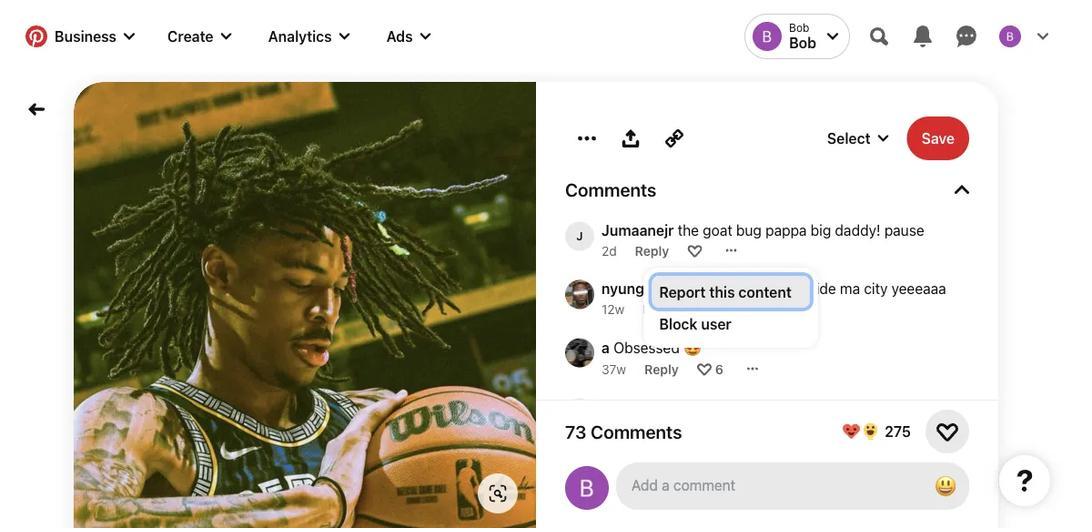 Task type: locate. For each thing, give the bounding box(es) containing it.
2 vertical spatial inside
[[725, 457, 764, 474]]

6
[[716, 361, 724, 376]]

caleb image
[[566, 457, 595, 486]]

comments up the jumaanejr
[[566, 179, 657, 200]]

1 vertical spatial inside
[[726, 398, 764, 416]]

jumaanejr
[[602, 222, 674, 239]]

reply down a obsessed 😍
[[645, 361, 679, 376]]

bob
[[790, 21, 810, 34], [790, 34, 817, 51]]

report this content menu item
[[652, 276, 810, 308]]

city
[[865, 280, 888, 297], [800, 398, 824, 416], [791, 457, 815, 474]]

block user
[[660, 315, 732, 332]]

primary navigation header navigation
[[11, 4, 1062, 69]]

reply button down 'nyungurafrmg' at right
[[643, 301, 678, 316]]

1 vertical spatial city
[[800, 398, 824, 416]]

parade
[[676, 398, 722, 416], [675, 457, 721, 474]]

issa right "caleb" link
[[645, 457, 671, 474]]

😃
[[935, 473, 957, 498]]

parade down calvin issa parade inside mah city yeaaaa
[[675, 457, 721, 474]]

bob image
[[753, 22, 782, 51]]

1 vertical spatial react image
[[696, 301, 710, 316]]

daddy!
[[836, 222, 881, 239]]

issa right calvin link
[[646, 398, 672, 416]]

inside left the mah on the right of page
[[726, 398, 764, 416]]

😍
[[684, 339, 699, 356]]

react image down the
[[688, 243, 703, 258]]

react image down iss
[[696, 301, 710, 316]]

0 vertical spatial issa
[[646, 398, 672, 416]]

goat
[[703, 222, 733, 239]]

reply button down "caleb" link
[[638, 478, 672, 493]]

select button
[[770, 117, 893, 160]]

a right iss
[[726, 280, 734, 297]]

a obsessed 😍
[[602, 339, 699, 356]]

bob bob
[[790, 21, 817, 51]]

reply button
[[635, 243, 670, 258], [643, 301, 678, 316], [645, 361, 679, 376], [644, 420, 678, 435], [638, 478, 672, 493]]

0 vertical spatial react image
[[688, 243, 703, 258]]

2 vertical spatial react image
[[690, 478, 705, 493]]

0 vertical spatial parade
[[676, 398, 722, 416]]

caleb link
[[602, 457, 642, 474]]

reply right 13w
[[644, 420, 678, 435]]

bug
[[737, 222, 762, 239]]

calvin issa parade inside mah city yeaaaa
[[602, 398, 875, 416]]

inside
[[798, 280, 837, 297], [726, 398, 764, 416], [725, 457, 764, 474]]

reply button for iss a paradise inside ma city yeeeaaa
[[643, 301, 678, 316]]

inside left my on the right of page
[[725, 457, 764, 474]]

inside left ma
[[798, 280, 837, 297]]

create
[[168, 28, 214, 45]]

business badge dropdown menu button image
[[124, 31, 135, 42]]

reply down the jumaanejr
[[635, 243, 670, 258]]

😃 button
[[617, 463, 970, 510], [928, 468, 965, 505]]

city right the mah on the right of page
[[800, 398, 824, 416]]

yeah
[[819, 457, 850, 474]]

reply button down a obsessed 😍
[[645, 361, 679, 376]]

0 vertical spatial city
[[865, 280, 888, 297]]

1 vertical spatial parade
[[675, 457, 721, 474]]

reply button for obsessed 😍
[[645, 361, 679, 376]]

issa
[[646, 398, 672, 416], [645, 457, 671, 474]]

0 vertical spatial inside
[[798, 280, 837, 297]]

reply for obsessed 😍
[[645, 361, 679, 376]]

analytics
[[268, 28, 332, 45]]

react image
[[697, 362, 712, 376]]

city right ma
[[865, 280, 888, 297]]

reply button right 13w
[[644, 420, 678, 435]]

city right my on the right of page
[[791, 457, 815, 474]]

expand icon image
[[955, 182, 970, 197]]

1 vertical spatial issa
[[645, 457, 671, 474]]

ads
[[387, 28, 413, 45]]

bob left account switcher arrow icon
[[790, 34, 817, 51]]

user
[[702, 315, 732, 332]]

2 bob from the top
[[790, 34, 817, 51]]

comments
[[566, 179, 657, 200], [591, 421, 683, 442]]

reply down "caleb" link
[[638, 478, 672, 493]]

city for yeaaaa
[[800, 398, 824, 416]]

6 button
[[716, 361, 724, 376]]

0 vertical spatial a
[[726, 280, 734, 297]]

a
[[726, 280, 734, 297], [602, 339, 610, 356]]

37w
[[602, 361, 627, 376]]

nyungurafrmg
[[602, 280, 700, 297]]

bob right bob icon
[[790, 21, 810, 34]]

reply down 'nyungurafrmg' at right
[[643, 301, 678, 316]]

select
[[828, 130, 871, 147]]

comments down calvin
[[591, 421, 683, 442]]

a link
[[602, 339, 610, 356]]

reply for issa parade inside my city yeah
[[638, 478, 672, 493]]

2 vertical spatial city
[[791, 457, 815, 474]]

b0bth3builder2k23 image
[[566, 466, 609, 510]]

react image
[[688, 243, 703, 258], [696, 301, 710, 316], [690, 478, 705, 493]]

reply button down the jumaanejr
[[635, 243, 670, 258]]

0 horizontal spatial a
[[602, 339, 610, 356]]

react image down caleb issa parade inside my city yeah
[[690, 478, 705, 493]]

calvin image
[[566, 398, 595, 428]]

business
[[55, 28, 117, 45]]

reaction image
[[937, 421, 959, 443]]

iss
[[704, 280, 722, 297]]

parade down react icon
[[676, 398, 722, 416]]

1 bob from the top
[[790, 21, 810, 34]]

0 vertical spatial comments
[[566, 179, 657, 200]]

a up the 37w
[[602, 339, 610, 356]]

reply
[[635, 243, 670, 258], [643, 301, 678, 316], [645, 361, 679, 376], [644, 420, 678, 435], [638, 478, 672, 493]]

275
[[885, 423, 912, 440]]

1 vertical spatial a
[[602, 339, 610, 356]]

nyungurafrmg image
[[566, 280, 595, 309]]



Task type: describe. For each thing, give the bounding box(es) containing it.
caleb
[[602, 457, 642, 474]]

calvin
[[602, 398, 642, 416]]

😃 button down reaction image
[[928, 468, 965, 505]]

comments button
[[566, 179, 970, 200]]

nyungurafrmg iss a paradise inside ma city yeeeaaa
[[602, 280, 947, 297]]

analytics button
[[254, 15, 365, 58]]

Add a comment field
[[633, 476, 914, 494]]

this
[[710, 283, 736, 301]]

73 comments
[[566, 421, 683, 442]]

report this content
[[660, 283, 792, 301]]

bob image
[[1000, 26, 1022, 47]]

pause
[[885, 222, 925, 239]]

city for yeah
[[791, 457, 815, 474]]

5w
[[602, 478, 620, 493]]

2d
[[602, 243, 617, 258]]

reply button for the goat bug pappa big daddy! pause
[[635, 243, 670, 258]]

jumaanejr link
[[602, 222, 674, 239]]

block
[[660, 315, 698, 332]]

react image for the
[[688, 243, 703, 258]]

yeaaaa
[[828, 398, 875, 416]]

save button
[[908, 117, 970, 160]]

caleb issa parade inside my city yeah
[[602, 457, 850, 474]]

13w
[[602, 420, 625, 435]]

mah
[[768, 398, 797, 416]]

save
[[922, 130, 955, 147]]

issa for calvin
[[646, 398, 672, 416]]

big
[[811, 222, 832, 239]]

react image for iss
[[696, 301, 710, 316]]

bob inside bob bob
[[790, 21, 810, 34]]

create button
[[153, 15, 246, 58]]

the
[[678, 222, 700, 239]]

obsessed
[[614, 339, 680, 356]]

business button
[[15, 15, 146, 58]]

reply button for issa parade inside my city yeah
[[638, 478, 672, 493]]

ma
[[841, 280, 861, 297]]

reply for issa parade inside mah city yeaaaa
[[644, 420, 678, 435]]

account switcher arrow icon image
[[828, 31, 839, 42]]

calvin link
[[602, 398, 642, 416]]

1 vertical spatial comments
[[591, 421, 683, 442]]

jumaanejr the goat bug pappa big daddy! pause
[[602, 222, 925, 239]]

parade for caleb
[[675, 457, 721, 474]]

react image for issa
[[690, 478, 705, 493]]

😃 button down the mah on the right of page
[[617, 463, 970, 510]]

content
[[739, 283, 792, 301]]

yeeeaaa
[[892, 280, 947, 297]]

pappa
[[766, 222, 807, 239]]

inside for mah
[[726, 398, 764, 416]]

ads button
[[372, 15, 446, 58]]

reply for the goat bug pappa big daddy! pause
[[635, 243, 670, 258]]

report
[[660, 283, 706, 301]]

reply for iss a paradise inside ma city yeeeaaa
[[643, 301, 678, 316]]

12w
[[602, 301, 625, 316]]

jumaanejr image
[[566, 222, 595, 251]]

parade for calvin
[[676, 398, 722, 416]]

issa for caleb
[[645, 457, 671, 474]]

click to shop image
[[489, 485, 507, 503]]

1 horizontal spatial a
[[726, 280, 734, 297]]

pinterest image
[[26, 26, 47, 47]]

paradise
[[737, 280, 794, 297]]

select a board you want to save to image
[[879, 133, 889, 144]]

73
[[566, 421, 587, 442]]

inside for my
[[725, 457, 764, 474]]

reply button for issa parade inside mah city yeaaaa
[[644, 420, 678, 435]]

my
[[767, 457, 787, 474]]

nyungurafrmg link
[[602, 280, 700, 297]]

a image
[[566, 338, 595, 368]]



Task type: vqa. For each thing, say whether or not it's contained in the screenshot.
add
no



